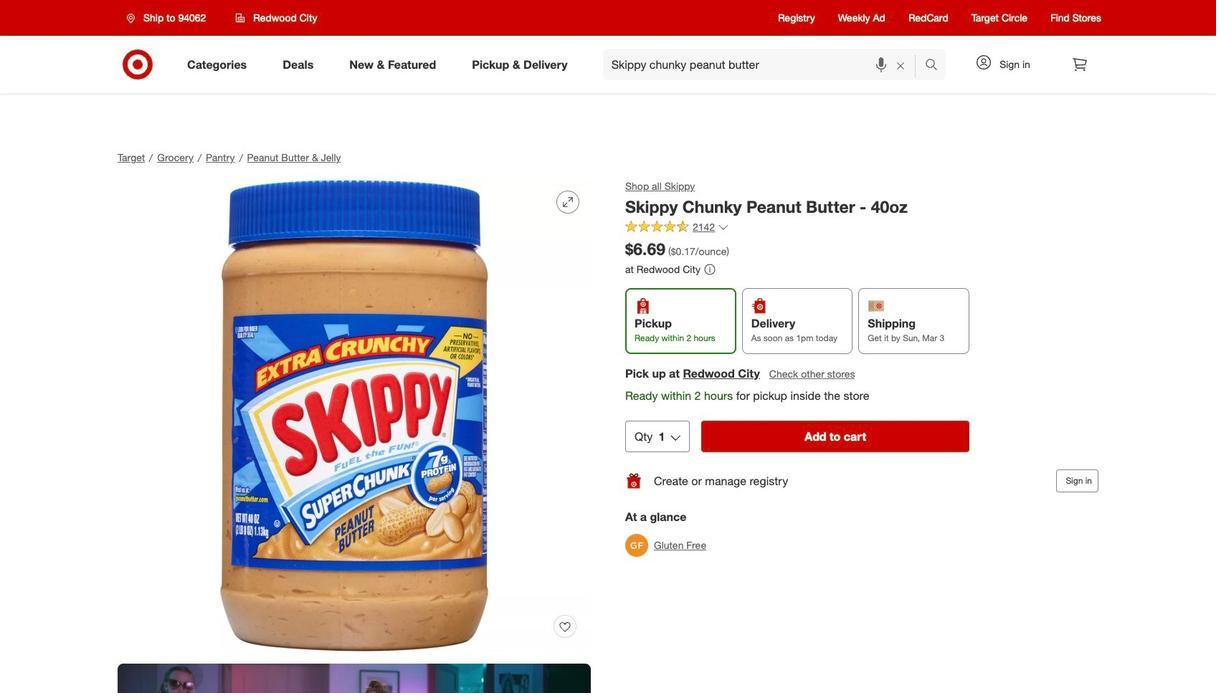 Task type: locate. For each thing, give the bounding box(es) containing it.
skippy chunky peanut butter - 40oz, 1 of 16 image
[[118, 179, 591, 653]]

image gallery element
[[118, 179, 591, 694]]



Task type: describe. For each thing, give the bounding box(es) containing it.
What can we help you find? suggestions appear below search field
[[603, 49, 929, 80]]



Task type: vqa. For each thing, say whether or not it's contained in the screenshot.
'IMAGE GALLERY' Element
yes



